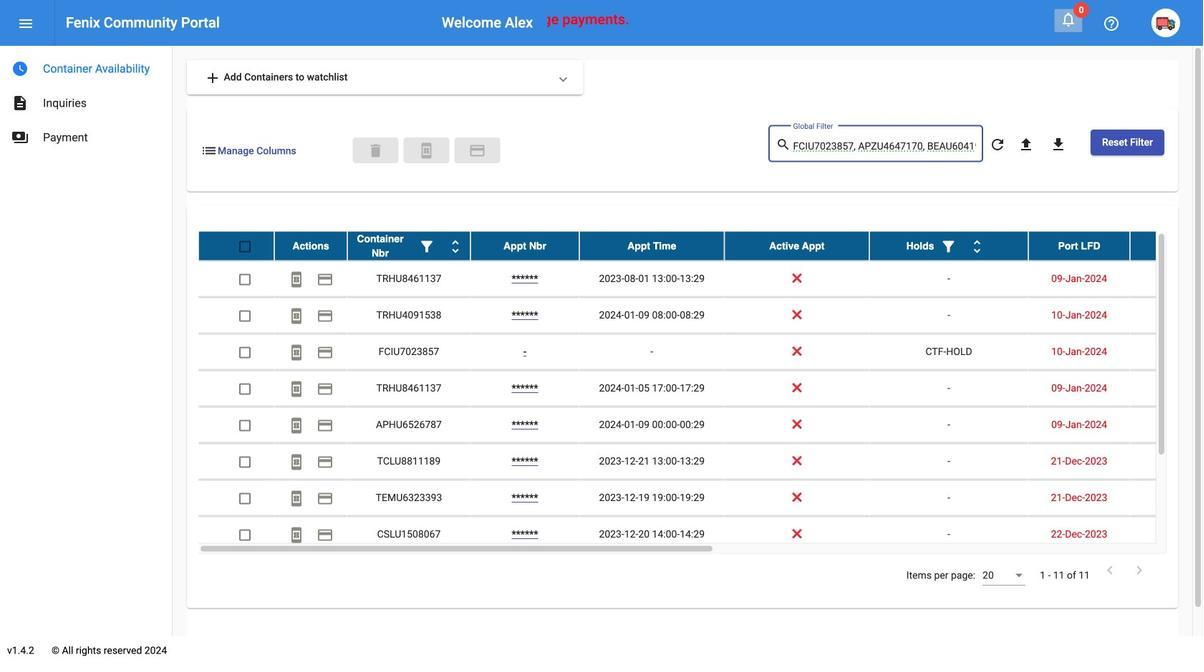 Task type: vqa. For each thing, say whether or not it's contained in the screenshot.
sixth Column Header from right
yes



Task type: locate. For each thing, give the bounding box(es) containing it.
cell for fourth row from the bottom
[[1131, 407, 1204, 443]]

1 cell from the top
[[1131, 261, 1204, 297]]

4 column header from the left
[[580, 232, 725, 260]]

cell for second row from the bottom
[[1131, 480, 1204, 516]]

6 row from the top
[[198, 407, 1204, 444]]

column header
[[274, 232, 348, 260], [348, 232, 471, 260], [471, 232, 580, 260], [580, 232, 725, 260], [725, 232, 870, 260], [870, 232, 1029, 260], [1029, 232, 1131, 260], [1131, 232, 1204, 260]]

8 cell from the top
[[1131, 517, 1204, 553]]

no color image
[[1060, 11, 1078, 28], [1103, 15, 1121, 32], [11, 95, 29, 112], [1018, 136, 1035, 153], [1050, 136, 1068, 153], [201, 142, 218, 159], [418, 142, 435, 159], [418, 238, 436, 255], [940, 238, 958, 255], [969, 238, 986, 255], [288, 308, 305, 325], [288, 344, 305, 361], [288, 417, 305, 434], [317, 417, 334, 434], [288, 454, 305, 471], [317, 454, 334, 471], [288, 490, 305, 508], [1102, 562, 1119, 579]]

no color image
[[17, 15, 34, 32], [11, 60, 29, 77], [204, 69, 221, 87], [11, 129, 29, 146], [989, 136, 1007, 153], [776, 136, 793, 154], [469, 142, 486, 159], [447, 238, 464, 255], [288, 271, 305, 288], [317, 271, 334, 288], [317, 308, 334, 325], [317, 344, 334, 361], [288, 381, 305, 398], [317, 381, 334, 398], [317, 490, 334, 508], [288, 527, 305, 544], [317, 527, 334, 544], [1131, 562, 1149, 579]]

9 row from the top
[[198, 517, 1204, 554]]

grid
[[198, 232, 1204, 554]]

6 cell from the top
[[1131, 444, 1204, 480]]

cell for 4th row from the top
[[1131, 334, 1204, 370]]

5 cell from the top
[[1131, 407, 1204, 443]]

navigation
[[0, 46, 172, 155]]

4 cell from the top
[[1131, 371, 1204, 407]]

no color image inside column header
[[447, 238, 464, 255]]

3 cell from the top
[[1131, 334, 1204, 370]]

8 column header from the left
[[1131, 232, 1204, 260]]

7 cell from the top
[[1131, 480, 1204, 516]]

6 column header from the left
[[870, 232, 1029, 260]]

4 row from the top
[[198, 334, 1204, 371]]

5 column header from the left
[[725, 232, 870, 260]]

3 row from the top
[[198, 298, 1204, 334]]

2 cell from the top
[[1131, 298, 1204, 334]]

Global Watchlist Filter field
[[793, 141, 976, 152]]

cell
[[1131, 261, 1204, 297], [1131, 298, 1204, 334], [1131, 334, 1204, 370], [1131, 371, 1204, 407], [1131, 407, 1204, 443], [1131, 444, 1204, 480], [1131, 480, 1204, 516], [1131, 517, 1204, 553]]

row
[[198, 232, 1204, 261], [198, 261, 1204, 298], [198, 298, 1204, 334], [198, 334, 1204, 371], [198, 371, 1204, 407], [198, 407, 1204, 444], [198, 444, 1204, 480], [198, 480, 1204, 517], [198, 517, 1204, 554]]

cell for 3rd row from the top of the page
[[1131, 298, 1204, 334]]



Task type: describe. For each thing, give the bounding box(es) containing it.
8 row from the top
[[198, 480, 1204, 517]]

cell for second row from the top of the page
[[1131, 261, 1204, 297]]

2 column header from the left
[[348, 232, 471, 260]]

cell for fifth row from the top
[[1131, 371, 1204, 407]]

delete image
[[367, 142, 384, 159]]

1 row from the top
[[198, 232, 1204, 261]]

1 column header from the left
[[274, 232, 348, 260]]

5 row from the top
[[198, 371, 1204, 407]]

cell for third row from the bottom
[[1131, 444, 1204, 480]]

2 row from the top
[[198, 261, 1204, 298]]

7 row from the top
[[198, 444, 1204, 480]]

7 column header from the left
[[1029, 232, 1131, 260]]

3 column header from the left
[[471, 232, 580, 260]]

cell for 1st row from the bottom
[[1131, 517, 1204, 553]]



